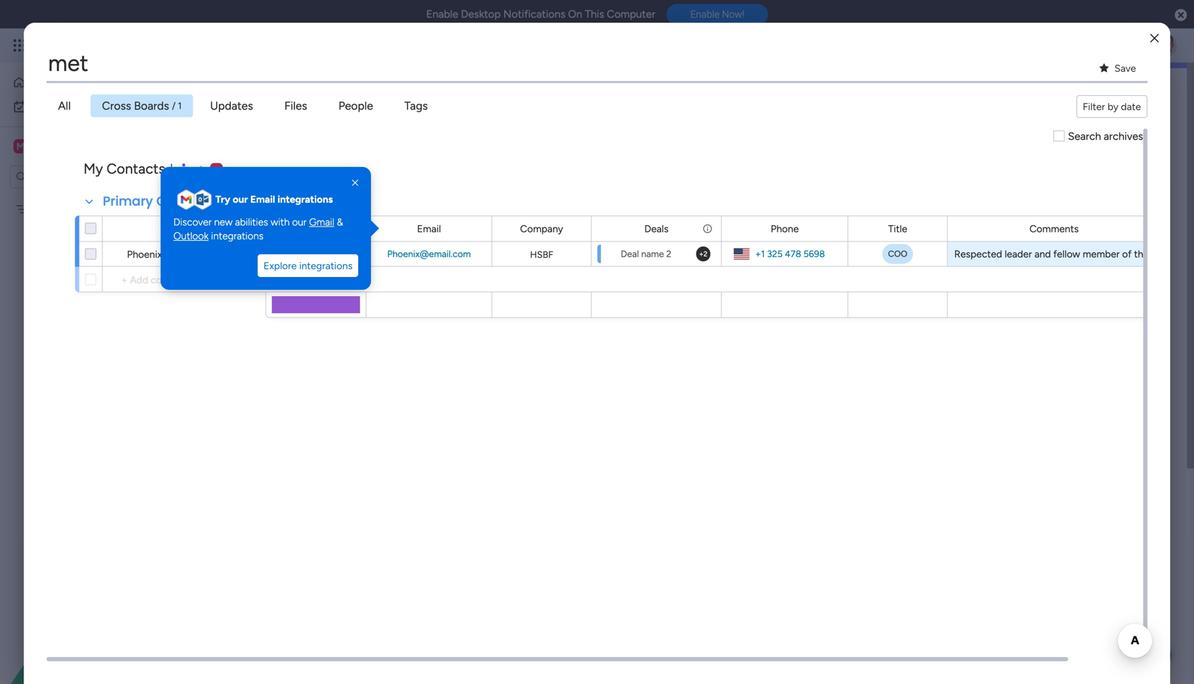 Task type: describe. For each thing, give the bounding box(es) containing it.
work inside button
[[397, 293, 419, 305]]

/
[[172, 100, 176, 111]]

work up monday at top
[[507, 230, 529, 242]]

my work link
[[9, 95, 173, 118]]

you
[[660, 245, 677, 257]]

column information image
[[702, 223, 714, 235]]

filter by date button
[[1077, 95, 1148, 118]]

date
[[1122, 101, 1142, 113]]

primary
[[103, 192, 153, 211]]

templates
[[483, 293, 527, 305]]

terry turtle image
[[1155, 34, 1178, 57]]

Email field
[[414, 221, 445, 237]]

advanced
[[350, 245, 394, 257]]

now!
[[723, 8, 745, 20]]

contacts for primary contacts
[[156, 192, 216, 211]]

2
[[667, 249, 672, 260]]

on
[[569, 8, 583, 21]]

phoenix
[[127, 249, 162, 261]]

Type field
[[302, 221, 331, 237]]

1 horizontal spatial the
[[1135, 248, 1150, 260]]

workspace image
[[14, 139, 28, 154]]

+1
[[756, 249, 765, 260]]

0 horizontal spatial email
[[250, 194, 275, 206]]

title
[[889, 223, 908, 235]]

search
[[1069, 130, 1102, 143]]

explore integrations button
[[258, 255, 358, 278]]

my for my contacts
[[84, 160, 103, 177]]

levy
[[165, 249, 186, 261]]

files link
[[273, 95, 322, 117]]

my for my work
[[33, 101, 46, 113]]

work down the projects,
[[392, 260, 414, 272]]

workspace image
[[210, 163, 223, 176]]

notifications
[[504, 8, 566, 21]]

computer
[[607, 8, 656, 21]]

people
[[339, 99, 373, 113]]

explore work management templates button
[[350, 288, 539, 311]]

Search Everything ... field
[[47, 46, 1148, 81]]

comments
[[1030, 223, 1080, 235]]

deals
[[645, 223, 669, 235]]

abilities
[[235, 216, 268, 228]]

from
[[623, 230, 646, 242]]

work up the goals.
[[545, 245, 566, 257]]

smarter,
[[416, 260, 453, 272]]

run
[[407, 230, 422, 242]]

discover new abilities with our gmail & outlook integrations
[[174, 216, 343, 242]]

1 horizontal spatial to
[[679, 245, 688, 257]]

connect
[[691, 245, 728, 257]]

place.
[[594, 230, 620, 242]]

your
[[485, 230, 505, 242]]

integrations inside discover new abilities with our gmail & outlook integrations
[[211, 230, 264, 242]]

close image
[[1151, 33, 1160, 44]]

home link
[[9, 71, 173, 94]]

explore for explore integrations
[[264, 260, 297, 272]]

email inside field
[[417, 223, 441, 235]]

home option
[[9, 71, 173, 94]]

Search in workspace field
[[30, 169, 119, 185]]

unified
[[561, 230, 592, 242]]

work inside option
[[49, 101, 70, 113]]

this
[[585, 8, 605, 21]]

of for member
[[1123, 248, 1132, 260]]

welcome
[[379, 103, 427, 117]]

archives
[[1105, 130, 1144, 143]]

customer
[[294, 248, 338, 260]]

my work option
[[9, 95, 173, 118]]

the inside manage and run all aspects of your work in one unified place. from everyday tasks, to advanced projects, and processes, monday work management allows you to connect the dots, work smarter, and achieve shared goals.
[[350, 260, 365, 272]]

star image
[[1100, 63, 1110, 73]]

management inside welcome to work management
[[435, 113, 571, 141]]

and left fellow
[[1035, 248, 1052, 260]]

m
[[16, 140, 25, 153]]

phoenix levy
[[127, 249, 186, 261]]

management inside explore work management templates button
[[422, 293, 480, 305]]

deal name 2
[[621, 249, 672, 260]]

phoenix@email.com
[[387, 249, 471, 260]]

select product image
[[13, 38, 27, 53]]

all link
[[47, 95, 85, 117]]

integrations inside button
[[299, 260, 353, 272]]

|
[[170, 162, 173, 175]]

phoenix@email.com link
[[385, 249, 474, 260]]

i
[[1183, 248, 1185, 260]]

manage and run all aspects of your work in one unified place. from everyday tasks, to advanced projects, and processes, monday work management allows you to connect the dots, work smarter, and achieve shared goals.
[[350, 230, 728, 272]]

0 vertical spatial integrations
[[278, 194, 333, 206]]

goals.
[[543, 260, 569, 272]]

filter
[[1084, 101, 1106, 113]]

desktop
[[461, 8, 501, 21]]

in
[[532, 230, 539, 242]]

management inside manage and run all aspects of your work in one unified place. from everyday tasks, to advanced projects, and processes, monday work management allows you to connect the dots, work smarter, and achieve shared goals.
[[569, 245, 628, 257]]

board.
[[1152, 248, 1180, 260]]

help
[[1135, 649, 1160, 663]]

explore for explore work management templates
[[362, 293, 395, 305]]

tags link
[[393, 95, 442, 117]]

management
[[68, 203, 127, 216]]

all
[[424, 230, 434, 242]]



Task type: vqa. For each thing, say whether or not it's contained in the screenshot.
ANGLE DOWN icon
no



Task type: locate. For each thing, give the bounding box(es) containing it.
our right with
[[292, 216, 307, 228]]

and down 'processes,'
[[455, 260, 472, 272]]

fellow
[[1054, 248, 1081, 260]]

primary contacts
[[103, 192, 216, 211]]

our right try
[[233, 194, 248, 206]]

one
[[542, 230, 559, 242]]

to right 2
[[679, 245, 688, 257]]

contacts up the primary
[[107, 160, 165, 177]]

gmail button
[[309, 216, 335, 229]]

0 horizontal spatial enable
[[427, 8, 459, 21]]

home
[[31, 76, 58, 89]]

dapulse checkbox image
[[1055, 130, 1065, 143]]

work down tags
[[379, 113, 430, 141]]

0 horizontal spatial explore
[[264, 260, 297, 272]]

1 vertical spatial to
[[719, 230, 728, 242]]

monday
[[506, 245, 542, 257]]

integrations down type field
[[299, 260, 353, 272]]

save button
[[1095, 60, 1143, 77]]

and left 'run'
[[388, 230, 405, 242]]

gmail
[[309, 216, 335, 228]]

0 vertical spatial explore
[[264, 260, 297, 272]]

0 vertical spatial management
[[435, 113, 571, 141]]

1 horizontal spatial of
[[1123, 248, 1132, 260]]

0 vertical spatial my
[[33, 101, 46, 113]]

outlook button
[[174, 229, 209, 243]]

0 horizontal spatial the
[[350, 260, 365, 272]]

processes,
[[457, 245, 504, 257]]

0 horizontal spatial our
[[233, 194, 248, 206]]

0 horizontal spatial of
[[473, 230, 483, 242]]

1 vertical spatial integrations
[[211, 230, 264, 242]]

search archives
[[1069, 130, 1144, 143]]

files
[[285, 99, 307, 113]]

welcome to work management
[[379, 103, 571, 141]]

project management list box
[[0, 195, 181, 414]]

integrations up gmail
[[278, 194, 333, 206]]

option
[[0, 197, 181, 200]]

explore work management templates
[[362, 293, 527, 305]]

work down the smarter,
[[397, 293, 419, 305]]

enable left now!
[[691, 8, 720, 20]]

my down "m" 'button'
[[84, 160, 103, 177]]

1
[[178, 100, 182, 111]]

0 vertical spatial our
[[233, 194, 248, 206]]

1 horizontal spatial email
[[417, 223, 441, 235]]

1 horizontal spatial my
[[84, 160, 103, 177]]

try our email integrations
[[216, 194, 333, 206]]

contacts up "discover"
[[156, 192, 216, 211]]

with
[[271, 216, 290, 228]]

company
[[521, 223, 564, 235]]

integrations down the new
[[211, 230, 264, 242]]

type
[[305, 223, 327, 235]]

our inside discover new abilities with our gmail & outlook integrations
[[292, 216, 307, 228]]

enable inside button
[[691, 8, 720, 20]]

people link
[[327, 95, 388, 117]]

Comments field
[[1027, 221, 1083, 237]]

search archives link
[[1055, 129, 1144, 145]]

of right member
[[1123, 248, 1132, 260]]

1 horizontal spatial our
[[292, 216, 307, 228]]

project management
[[33, 203, 127, 216]]

enable now! button
[[667, 4, 768, 25]]

the down advanced
[[350, 260, 365, 272]]

my work
[[33, 101, 70, 113]]

name
[[642, 249, 664, 260]]

+1 325 478 5698 link
[[750, 245, 826, 263]]

Phone field
[[768, 221, 803, 237]]

to right the column information icon
[[719, 230, 728, 242]]

1 vertical spatial of
[[1123, 248, 1132, 260]]

manage
[[350, 230, 386, 242]]

1 vertical spatial contacts
[[156, 192, 216, 211]]

allows
[[630, 245, 658, 257]]

my down the home
[[33, 101, 46, 113]]

and down aspects
[[438, 245, 454, 257]]

2 vertical spatial management
[[422, 293, 480, 305]]

0 vertical spatial of
[[473, 230, 483, 242]]

0 vertical spatial email
[[250, 194, 275, 206]]

project
[[33, 203, 66, 216]]

2 enable from the left
[[691, 8, 720, 20]]

save
[[1115, 62, 1137, 74]]

Title field
[[885, 221, 912, 237]]

478
[[785, 249, 802, 260]]

contacts for my contacts
[[107, 160, 165, 177]]

achieve
[[474, 260, 508, 272]]

1 horizontal spatial enable
[[691, 8, 720, 20]]

1 vertical spatial my
[[84, 160, 103, 177]]

enable
[[427, 8, 459, 21], [691, 8, 720, 20]]

1 vertical spatial explore
[[362, 293, 395, 305]]

enable now!
[[691, 8, 745, 20]]

filter by date
[[1084, 101, 1142, 113]]

of for aspects
[[473, 230, 483, 242]]

2 vertical spatial to
[[679, 245, 688, 257]]

member
[[1084, 248, 1121, 260]]

to right tags
[[430, 103, 441, 117]]

1 vertical spatial management
[[569, 245, 628, 257]]

contacts
[[107, 160, 165, 177], [156, 192, 216, 211]]

1 vertical spatial our
[[292, 216, 307, 228]]

outlook
[[174, 230, 209, 242]]

to inside welcome to work management
[[430, 103, 441, 117]]

respected
[[955, 248, 1003, 260]]

m button
[[10, 134, 139, 159]]

hsbf
[[530, 249, 554, 261]]

dots,
[[368, 260, 390, 272]]

enable left desktop
[[427, 8, 459, 21]]

help button
[[1123, 644, 1172, 668]]

work
[[49, 101, 70, 113], [379, 113, 430, 141], [507, 230, 529, 242], [545, 245, 566, 257], [392, 260, 414, 272], [397, 293, 419, 305]]

Deals field
[[641, 221, 673, 237]]

1 horizontal spatial explore
[[362, 293, 395, 305]]

Company field
[[517, 221, 567, 237]]

contact
[[166, 223, 203, 235]]

my inside option
[[33, 101, 46, 113]]

respected leader and fellow member of the board. i ju
[[955, 248, 1195, 260]]

&
[[337, 216, 343, 228]]

explore down discover new abilities with our gmail & outlook integrations on the left of the page
[[264, 260, 297, 272]]

shared
[[511, 260, 541, 272]]

1 enable from the left
[[427, 8, 459, 21]]

boards
[[134, 99, 169, 113]]

aspects
[[436, 230, 471, 242]]

email up abilities
[[250, 194, 275, 206]]

lottie animation element
[[0, 541, 181, 685]]

None field
[[47, 46, 1148, 81]]

leader
[[1005, 248, 1033, 260]]

cross boards / 1
[[102, 99, 182, 113]]

enable for enable now!
[[691, 8, 720, 20]]

the left "board."
[[1135, 248, 1150, 260]]

my
[[33, 101, 46, 113], [84, 160, 103, 177]]

tasks,
[[691, 230, 716, 242]]

ju
[[1188, 248, 1195, 260]]

of inside manage and run all aspects of your work in one unified place. from everyday tasks, to advanced projects, and processes, monday work management allows you to connect the dots, work smarter, and achieve shared goals.
[[473, 230, 483, 242]]

enable desktop notifications on this computer
[[427, 8, 656, 21]]

by
[[1108, 101, 1119, 113]]

lottie animation image
[[0, 541, 181, 685]]

0 horizontal spatial to
[[430, 103, 441, 117]]

email
[[250, 194, 275, 206], [417, 223, 441, 235]]

325
[[768, 249, 783, 260]]

work down the home
[[49, 101, 70, 113]]

all
[[58, 99, 71, 113]]

and
[[388, 230, 405, 242], [438, 245, 454, 257], [1035, 248, 1052, 260], [455, 260, 472, 272]]

new
[[214, 216, 233, 228]]

enable for enable desktop notifications on this computer
[[427, 8, 459, 21]]

deal
[[621, 249, 639, 260]]

1 vertical spatial email
[[417, 223, 441, 235]]

explore down dots,
[[362, 293, 395, 305]]

5698
[[804, 249, 826, 260]]

my contacts
[[84, 160, 165, 177]]

0 vertical spatial contacts
[[107, 160, 165, 177]]

2 horizontal spatial to
[[719, 230, 728, 242]]

updates link
[[199, 95, 268, 117]]

dapulse close image
[[1176, 8, 1188, 23]]

of
[[473, 230, 483, 242], [1123, 248, 1132, 260]]

0 horizontal spatial my
[[33, 101, 46, 113]]

projects,
[[396, 245, 435, 257]]

work inside welcome to work management
[[379, 113, 430, 141]]

0 vertical spatial to
[[430, 103, 441, 117]]

management
[[435, 113, 571, 141], [569, 245, 628, 257], [422, 293, 480, 305]]

to
[[430, 103, 441, 117], [719, 230, 728, 242], [679, 245, 688, 257]]

of up 'processes,'
[[473, 230, 483, 242]]

phone
[[771, 223, 799, 235]]

try
[[216, 194, 230, 206]]

email up phoenix@email.com link
[[417, 223, 441, 235]]

+1 325 478 5698
[[756, 249, 826, 260]]

coo
[[889, 249, 908, 259]]

2 vertical spatial integrations
[[299, 260, 353, 272]]

discover
[[174, 216, 212, 228]]



